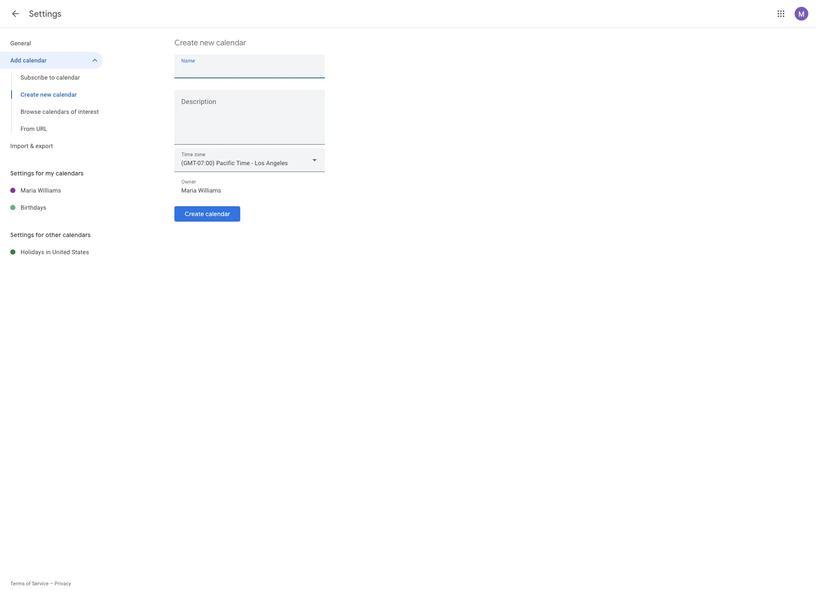 Task type: vqa. For each thing, say whether or not it's contained in the screenshot.
11 to the left
no



Task type: describe. For each thing, give the bounding box(es) containing it.
for for other
[[35, 231, 44, 239]]

terms
[[10, 581, 25, 587]]

interest
[[78, 108, 99, 115]]

privacy link
[[55, 581, 71, 587]]

holidays in united states tree item
[[0, 243, 103, 261]]

browse
[[21, 108, 41, 115]]

go back image
[[10, 9, 21, 19]]

add
[[10, 57, 21, 64]]

from url
[[21, 125, 47, 132]]

my
[[45, 169, 54, 177]]

calendars for other
[[63, 231, 91, 239]]

of inside group
[[71, 108, 77, 115]]

williams
[[38, 187, 61, 194]]

1 vertical spatial of
[[26, 581, 31, 587]]

subscribe
[[21, 74, 48, 81]]

general
[[10, 40, 31, 47]]

settings for my calendars tree
[[0, 182, 103, 216]]

import & export
[[10, 142, 53, 149]]

add calendar
[[10, 57, 47, 64]]

0 vertical spatial create new calendar
[[175, 38, 246, 48]]

united
[[52, 249, 70, 255]]

&
[[30, 142, 34, 149]]

service
[[32, 581, 49, 587]]



Task type: locate. For each thing, give the bounding box(es) containing it.
to
[[49, 74, 55, 81]]

0 vertical spatial of
[[71, 108, 77, 115]]

create
[[175, 38, 198, 48], [21, 91, 39, 98], [185, 210, 204, 218]]

0 horizontal spatial create new calendar
[[21, 91, 77, 98]]

maria williams tree item
[[0, 182, 103, 199]]

for left other
[[35, 231, 44, 239]]

0 horizontal spatial of
[[26, 581, 31, 587]]

tree containing general
[[0, 35, 103, 154]]

calendars up url
[[42, 108, 69, 115]]

2 for from the top
[[35, 231, 44, 239]]

states
[[72, 249, 89, 255]]

birthdays
[[21, 204, 46, 211]]

create inside create calendar button
[[185, 210, 204, 218]]

for for my
[[35, 169, 44, 177]]

1 horizontal spatial create new calendar
[[175, 38, 246, 48]]

for
[[35, 169, 44, 177], [35, 231, 44, 239]]

calendars
[[42, 108, 69, 115], [56, 169, 84, 177], [63, 231, 91, 239]]

create new calendar inside group
[[21, 91, 77, 98]]

calendar inside tree item
[[23, 57, 47, 64]]

holidays in united states
[[21, 249, 89, 255]]

1 horizontal spatial new
[[200, 38, 215, 48]]

2 vertical spatial calendars
[[63, 231, 91, 239]]

holidays in united states link
[[21, 243, 103, 261]]

settings
[[29, 9, 62, 19], [10, 169, 34, 177], [10, 231, 34, 239]]

new inside group
[[40, 91, 52, 98]]

create for group containing subscribe to calendar
[[21, 91, 39, 98]]

0 vertical spatial calendars
[[42, 108, 69, 115]]

of right "terms"
[[26, 581, 31, 587]]

for left my
[[35, 169, 44, 177]]

terms of service – privacy
[[10, 581, 71, 587]]

create for create calendar button
[[185, 210, 204, 218]]

settings heading
[[29, 9, 62, 19]]

1 horizontal spatial of
[[71, 108, 77, 115]]

of left interest on the left of page
[[71, 108, 77, 115]]

settings up maria
[[10, 169, 34, 177]]

terms of service link
[[10, 581, 49, 587]]

privacy
[[55, 581, 71, 587]]

calendars up "states"
[[63, 231, 91, 239]]

0 vertical spatial for
[[35, 169, 44, 177]]

maria williams
[[21, 187, 61, 194]]

holidays
[[21, 249, 44, 255]]

create calendar
[[185, 210, 230, 218]]

group containing subscribe to calendar
[[0, 69, 103, 137]]

new
[[200, 38, 215, 48], [40, 91, 52, 98]]

create new calendar
[[175, 38, 246, 48], [21, 91, 77, 98]]

2 vertical spatial settings
[[10, 231, 34, 239]]

1 vertical spatial create
[[21, 91, 39, 98]]

browse calendars of interest
[[21, 108, 99, 115]]

birthdays link
[[21, 199, 103, 216]]

1 vertical spatial settings
[[10, 169, 34, 177]]

settings up holidays
[[10, 231, 34, 239]]

url
[[36, 125, 47, 132]]

birthdays tree item
[[0, 199, 103, 216]]

1 vertical spatial create new calendar
[[21, 91, 77, 98]]

from
[[21, 125, 35, 132]]

1 for from the top
[[35, 169, 44, 177]]

other
[[45, 231, 61, 239]]

settings right go back 'icon'
[[29, 9, 62, 19]]

0 vertical spatial settings
[[29, 9, 62, 19]]

1 vertical spatial for
[[35, 231, 44, 239]]

settings for settings
[[29, 9, 62, 19]]

create calendar button
[[175, 204, 241, 224]]

2 vertical spatial create
[[185, 210, 204, 218]]

0 vertical spatial create
[[175, 38, 198, 48]]

calendars right my
[[56, 169, 84, 177]]

export
[[36, 142, 53, 149]]

–
[[50, 581, 53, 587]]

subscribe to calendar
[[21, 74, 80, 81]]

settings for other calendars
[[10, 231, 91, 239]]

group
[[0, 69, 103, 137]]

None field
[[175, 148, 325, 172]]

0 horizontal spatial new
[[40, 91, 52, 98]]

0 vertical spatial new
[[200, 38, 215, 48]]

settings for settings for other calendars
[[10, 231, 34, 239]]

1 vertical spatial new
[[40, 91, 52, 98]]

settings for settings for my calendars
[[10, 169, 34, 177]]

create inside group
[[21, 91, 39, 98]]

calendars for my
[[56, 169, 84, 177]]

add calendar tree item
[[0, 52, 103, 69]]

tree
[[0, 35, 103, 154]]

of
[[71, 108, 77, 115], [26, 581, 31, 587]]

calendar inside button
[[206, 210, 230, 218]]

maria
[[21, 187, 36, 194]]

calendar
[[216, 38, 246, 48], [23, 57, 47, 64], [56, 74, 80, 81], [53, 91, 77, 98], [206, 210, 230, 218]]

calendars inside group
[[42, 108, 69, 115]]

in
[[46, 249, 51, 255]]

None text field
[[175, 100, 325, 141], [181, 184, 318, 196], [175, 100, 325, 141], [181, 184, 318, 196]]

1 vertical spatial calendars
[[56, 169, 84, 177]]

settings for my calendars
[[10, 169, 84, 177]]

import
[[10, 142, 29, 149]]

None text field
[[181, 63, 318, 75]]



